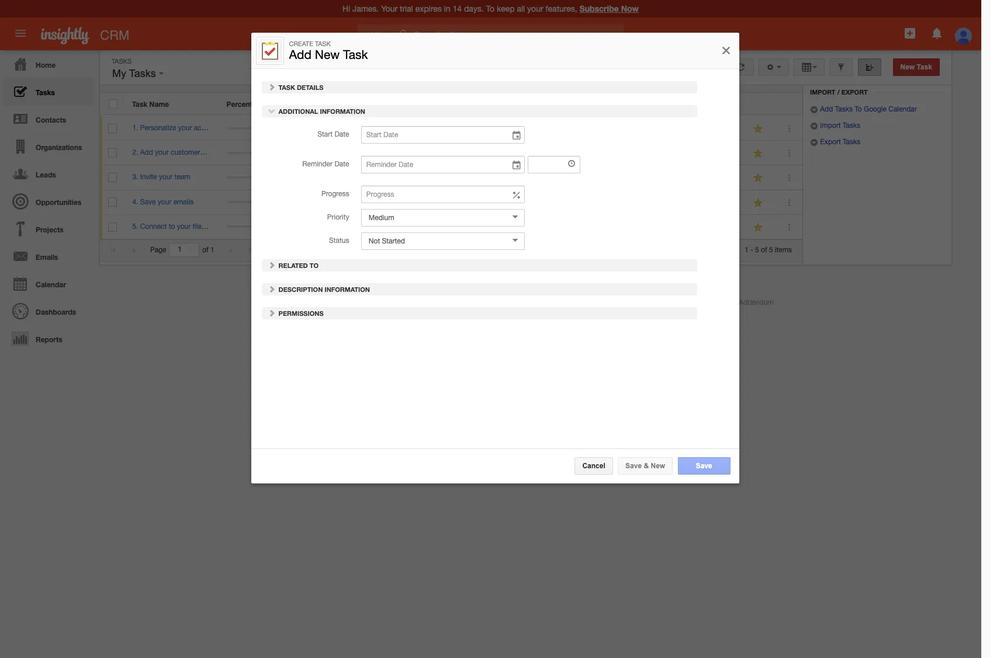 Task type: describe. For each thing, give the bounding box(es) containing it.
task left name
[[132, 100, 147, 109]]

task right create
[[315, 41, 331, 48]]

emails link
[[3, 243, 94, 270]]

leads
[[36, 171, 56, 179]]

description
[[279, 286, 323, 293]]

your right to
[[177, 223, 191, 231]]

chevron right image for description information
[[267, 285, 276, 293]]

progress
[[321, 190, 349, 198]]

export tasks
[[818, 138, 860, 146]]

support
[[311, 299, 336, 307]]

row containing task name
[[100, 93, 802, 115]]

customer support
[[278, 299, 336, 307]]

task down the all 'link'
[[343, 48, 368, 62]]

contacts
[[36, 116, 66, 124]]

api
[[374, 299, 385, 307]]

chevron right image for permissions
[[267, 309, 276, 318]]

your for account
[[178, 124, 192, 132]]

tasks right my
[[129, 68, 156, 79]]

2 5 from the left
[[769, 246, 773, 254]]

following image for 1. personalize your account
[[753, 123, 764, 134]]

3. invite your team link
[[132, 173, 196, 181]]

following image for 4. save your emails
[[753, 197, 764, 208]]

row containing 1. personalize your account
[[100, 116, 802, 141]]

new inside create task add new task
[[315, 48, 340, 62]]

reminder
[[302, 160, 333, 168]]

subscribe now link
[[580, 4, 639, 13]]

date field image for reminder date text field
[[511, 160, 522, 171]]

start date
[[318, 130, 349, 139]]

row containing 3. invite your team
[[100, 166, 802, 190]]

projects
[[36, 226, 63, 234]]

chevron right image for task details
[[267, 83, 276, 91]]

start
[[318, 130, 333, 139]]

bin
[[854, 74, 865, 82]]

subscribe now
[[580, 4, 639, 13]]

4. save your emails
[[132, 198, 194, 206]]

data processing addendum link
[[686, 299, 774, 307]]

row group containing 1. personalize your account
[[100, 116, 802, 240]]

following image for 3. invite your team
[[753, 173, 764, 184]]

home
[[36, 61, 56, 70]]

home link
[[3, 50, 94, 78]]

all link
[[358, 24, 393, 46]]

opportunities
[[36, 198, 81, 207]]

3.
[[132, 173, 138, 181]]

to inside add new task dialog
[[310, 262, 319, 269]]

not started cell
[[574, 141, 668, 166]]

1 horizontal spatial to
[[855, 105, 862, 113]]

due
[[426, 100, 440, 109]]

information for additional information
[[320, 108, 365, 115]]

following image for 5. connect to your files and apps
[[753, 222, 764, 233]]

recycle bin
[[822, 74, 865, 82]]

5.
[[132, 223, 138, 231]]

data processing addendum
[[686, 299, 774, 307]]

1 horizontal spatial export
[[842, 88, 868, 96]]

calendar link
[[3, 270, 94, 298]]

complete
[[254, 100, 287, 109]]

0% complete image for 5. connect to your files and apps
[[227, 226, 297, 228]]

add tasks to google calendar
[[818, 105, 917, 113]]

projects link
[[3, 215, 94, 243]]

addendum
[[739, 299, 774, 307]]

new inside button
[[651, 463, 665, 471]]

details
[[297, 83, 323, 91]]

data
[[686, 299, 700, 307]]

indicator
[[289, 100, 319, 109]]

tasks down add tasks to google calendar link
[[843, 122, 860, 130]]

dashboards
[[36, 308, 76, 317]]

new task
[[900, 63, 932, 71]]

navigation containing home
[[0, 50, 94, 352]]

now
[[621, 4, 639, 13]]

1.
[[132, 124, 138, 132]]

description information
[[277, 286, 370, 293]]

Start Date text field
[[361, 126, 525, 144]]

date field image for start date "text field"
[[511, 130, 522, 142]]

0 horizontal spatial save
[[140, 198, 156, 206]]

0% complete image for 4. save your emails
[[227, 201, 297, 203]]

none text field inside add new task dialog
[[528, 156, 580, 174]]

organizations link
[[3, 133, 94, 160]]

2 column header from the left
[[688, 93, 708, 115]]

tasks link
[[3, 78, 94, 105]]

google
[[864, 105, 887, 113]]

related to
[[277, 262, 319, 269]]

blog link
[[348, 299, 362, 307]]

show sidebar image
[[865, 63, 874, 71]]

&
[[644, 463, 649, 471]]

additional
[[279, 108, 318, 115]]

Search this list... text field
[[590, 58, 722, 76]]

priority
[[327, 213, 349, 222]]

percent complete indicator responsible user
[[226, 100, 373, 109]]

1 - 5 of 5 items
[[745, 246, 792, 254]]

apps
[[221, 223, 236, 231]]

add inside row
[[140, 149, 153, 157]]

and
[[207, 223, 219, 231]]

team
[[175, 173, 190, 181]]

emails
[[173, 198, 194, 206]]

date for reminder date
[[335, 160, 349, 168]]

0% complete image for 2. add your customers
[[227, 152, 297, 154]]

to
[[169, 223, 175, 231]]

calendar inside navigation
[[36, 281, 66, 289]]

emails
[[36, 253, 58, 262]]

personalize
[[140, 124, 176, 132]]

1 horizontal spatial of
[[761, 246, 767, 254]]

date inside row
[[409, 100, 424, 109]]

4.
[[132, 198, 138, 206]]

chevron right image for related to
[[267, 261, 276, 269]]

blog
[[348, 299, 362, 307]]

date due
[[409, 100, 440, 109]]

import / export
[[810, 88, 868, 96]]

1 column header from the left
[[667, 93, 688, 115]]

new inside "link"
[[900, 63, 915, 71]]

refresh list image
[[735, 63, 746, 71]]

organizations
[[36, 143, 82, 152]]

customer
[[278, 299, 309, 307]]

subscribe
[[580, 4, 619, 13]]

0 horizontal spatial of
[[202, 246, 208, 254]]



Task type: locate. For each thing, give the bounding box(es) containing it.
reminder date
[[302, 160, 349, 168]]

chevron right image left description
[[267, 285, 276, 293]]

new right & at the right
[[651, 463, 665, 471]]

2. add your customers
[[132, 149, 204, 157]]

chevron down image
[[267, 107, 276, 115]]

import left /
[[810, 88, 836, 96]]

information for description information
[[325, 286, 370, 293]]

row down start date "text field"
[[100, 166, 802, 190]]

1 vertical spatial chevron right image
[[267, 309, 276, 318]]

following image
[[753, 173, 764, 184], [753, 222, 764, 233]]

2.
[[132, 149, 138, 157]]

1
[[210, 246, 214, 254], [745, 246, 749, 254]]

contacts link
[[3, 105, 94, 133]]

task details
[[277, 83, 323, 91]]

0% complete image for 3. invite your team
[[227, 176, 297, 179]]

1. personalize your account link
[[132, 124, 225, 132]]

new task link
[[893, 58, 940, 76]]

1 horizontal spatial calendar
[[889, 105, 917, 113]]

my tasks button
[[109, 65, 166, 82]]

task left owner
[[487, 100, 503, 109]]

time field image
[[568, 160, 576, 168]]

4. save your emails link
[[132, 198, 199, 206]]

1 date field image from the top
[[511, 130, 522, 142]]

Search all data.... text field
[[393, 24, 624, 46]]

percent field image
[[511, 189, 522, 201]]

0 vertical spatial date field image
[[511, 130, 522, 142]]

1 left -
[[745, 246, 749, 254]]

2 chevron right image from the top
[[267, 285, 276, 293]]

date left due
[[409, 100, 424, 109]]

0 vertical spatial calendar
[[889, 105, 917, 113]]

information
[[320, 108, 365, 115], [325, 286, 370, 293]]

close image
[[720, 44, 732, 58]]

1 horizontal spatial add
[[289, 48, 312, 62]]

cell
[[400, 116, 479, 141], [574, 116, 668, 141], [668, 116, 689, 141], [689, 116, 709, 141], [709, 116, 744, 141], [400, 141, 479, 166], [668, 141, 689, 166], [689, 141, 709, 166], [709, 141, 744, 166], [400, 166, 479, 190], [574, 166, 668, 190], [668, 166, 689, 190], [689, 166, 709, 190], [709, 166, 744, 190], [400, 190, 479, 215], [574, 190, 668, 215], [668, 190, 689, 215], [689, 190, 709, 215], [709, 190, 744, 215], [400, 215, 479, 240], [574, 215, 668, 240], [668, 215, 689, 240], [689, 215, 709, 240], [709, 215, 744, 240]]

1 vertical spatial new
[[900, 63, 915, 71]]

account
[[194, 124, 219, 132]]

save right & at the right
[[696, 463, 712, 471]]

3 following image from the top
[[753, 197, 764, 208]]

display: grid image
[[801, 63, 812, 71]]

2 vertical spatial new
[[651, 463, 665, 471]]

chevron right image up complete
[[267, 83, 276, 91]]

recycle
[[822, 74, 852, 82]]

1 vertical spatial import
[[820, 122, 841, 130]]

your for customers
[[155, 149, 169, 157]]

1 following image from the top
[[753, 173, 764, 184]]

opportunities link
[[3, 188, 94, 215]]

tasks
[[112, 58, 132, 65], [129, 68, 156, 79], [36, 88, 55, 97], [835, 105, 853, 113], [843, 122, 860, 130], [843, 138, 860, 146]]

invite
[[140, 173, 157, 181]]

3 0% complete image from the top
[[227, 176, 297, 179]]

of 1
[[202, 246, 214, 254]]

2 vertical spatial add
[[140, 149, 153, 157]]

row
[[100, 93, 802, 115], [100, 116, 802, 141], [100, 141, 802, 166], [100, 166, 802, 190], [100, 190, 802, 215], [100, 215, 802, 240]]

chevron right image left related
[[267, 261, 276, 269]]

save right 4.
[[140, 198, 156, 206]]

not
[[583, 149, 594, 157]]

0 horizontal spatial 1
[[210, 246, 214, 254]]

0 vertical spatial chevron right image
[[267, 261, 276, 269]]

save
[[140, 198, 156, 206], [625, 463, 642, 471], [696, 463, 712, 471]]

press ctrl + space to group column header
[[708, 93, 743, 115], [743, 93, 773, 115], [773, 93, 802, 115]]

add right 2.
[[140, 149, 153, 157]]

customers
[[171, 149, 204, 157]]

2 horizontal spatial add
[[820, 105, 833, 113]]

tasks down import tasks
[[843, 138, 860, 146]]

4 row from the top
[[100, 166, 802, 190]]

your for team
[[159, 173, 173, 181]]

status down priority
[[329, 237, 349, 245]]

0 vertical spatial chevron right image
[[267, 83, 276, 91]]

row containing 2. add your customers
[[100, 141, 802, 166]]

save left & at the right
[[625, 463, 642, 471]]

1. personalize your account
[[132, 124, 219, 132]]

create task add new task
[[289, 41, 368, 62]]

row group
[[100, 116, 802, 240]]

cancel
[[582, 463, 605, 471]]

following image
[[753, 123, 764, 134], [753, 148, 764, 159], [753, 197, 764, 208]]

tasks inside navigation
[[36, 88, 55, 97]]

save inside save & new button
[[625, 463, 642, 471]]

new right create
[[315, 48, 340, 62]]

5 row from the top
[[100, 190, 802, 215]]

1 horizontal spatial save
[[625, 463, 642, 471]]

save inside save button
[[696, 463, 712, 471]]

import for import tasks
[[820, 122, 841, 130]]

of right -
[[761, 246, 767, 254]]

status
[[582, 100, 603, 109], [329, 237, 349, 245]]

4 0% complete image from the top
[[227, 201, 297, 203]]

row containing 5. connect to your files and apps
[[100, 215, 802, 240]]

1 0% complete image from the top
[[227, 127, 297, 130]]

create
[[289, 41, 313, 48]]

task
[[315, 41, 331, 48], [343, 48, 368, 62], [917, 63, 932, 71], [279, 83, 295, 91], [132, 100, 147, 109], [487, 100, 503, 109]]

add new task dialog
[[251, 33, 739, 484]]

None checkbox
[[109, 99, 117, 109], [108, 149, 117, 158], [108, 198, 117, 207], [108, 222, 117, 232], [109, 99, 117, 109], [108, 149, 117, 158], [108, 198, 117, 207], [108, 222, 117, 232]]

/
[[837, 88, 840, 96]]

0 vertical spatial information
[[320, 108, 365, 115]]

your for emails
[[158, 198, 171, 206]]

3 press ctrl + space to group column header from the left
[[773, 93, 802, 115]]

5 right -
[[755, 246, 759, 254]]

1 chevron right image from the top
[[267, 83, 276, 91]]

task down notifications image
[[917, 63, 932, 71]]

notifications image
[[930, 26, 944, 40]]

started
[[596, 149, 619, 157]]

1 row from the top
[[100, 93, 802, 115]]

1 vertical spatial information
[[325, 286, 370, 293]]

1 vertical spatial calendar
[[36, 281, 66, 289]]

date for start date
[[335, 130, 349, 139]]

date field image up percent field icon
[[511, 160, 522, 171]]

import for import / export
[[810, 88, 836, 96]]

percent
[[226, 100, 252, 109]]

save for save & new
[[625, 463, 642, 471]]

to
[[855, 105, 862, 113], [310, 262, 319, 269]]

james
[[315, 124, 335, 132], [488, 124, 509, 132], [315, 149, 335, 157], [488, 149, 509, 157], [315, 173, 335, 181], [488, 173, 509, 181], [315, 198, 335, 206], [488, 198, 509, 206], [315, 223, 335, 231], [488, 223, 509, 231]]

page
[[150, 246, 166, 254]]

1 vertical spatial following image
[[753, 148, 764, 159]]

save & new button
[[618, 458, 673, 475]]

2 date field image from the top
[[511, 160, 522, 171]]

export down import tasks 'link' on the top
[[820, 138, 841, 146]]

name
[[149, 100, 169, 109]]

5
[[755, 246, 759, 254], [769, 246, 773, 254]]

0 horizontal spatial calendar
[[36, 281, 66, 289]]

1 horizontal spatial new
[[651, 463, 665, 471]]

0 horizontal spatial to
[[310, 262, 319, 269]]

permissions
[[277, 310, 324, 318]]

your left account
[[178, 124, 192, 132]]

1 vertical spatial date
[[335, 130, 349, 139]]

task inside "link"
[[917, 63, 932, 71]]

2 horizontal spatial new
[[900, 63, 915, 71]]

tasks my tasks
[[112, 58, 159, 79]]

1 following image from the top
[[753, 123, 764, 134]]

james peterson
[[315, 124, 365, 132], [488, 124, 539, 132], [315, 149, 365, 157], [488, 149, 539, 157], [315, 173, 365, 181], [488, 173, 539, 181], [315, 198, 365, 206], [488, 198, 539, 206], [315, 223, 365, 231], [488, 223, 539, 231]]

2 vertical spatial date
[[335, 160, 349, 168]]

my
[[112, 68, 126, 79]]

import tasks link
[[810, 122, 860, 130]]

None checkbox
[[108, 124, 117, 133], [108, 173, 117, 183], [108, 124, 117, 133], [108, 173, 117, 183]]

0% complete image
[[227, 127, 297, 130], [227, 152, 297, 154], [227, 176, 297, 179], [227, 201, 297, 203], [227, 226, 297, 228]]

Reminder Date text field
[[361, 156, 525, 174]]

2 following image from the top
[[753, 148, 764, 159]]

5 0% complete image from the top
[[227, 226, 297, 228]]

None text field
[[528, 156, 580, 174]]

of down files
[[202, 246, 208, 254]]

1 vertical spatial status
[[329, 237, 349, 245]]

to right related
[[310, 262, 319, 269]]

connect
[[140, 223, 167, 231]]

navigation
[[0, 50, 94, 352]]

chevron right image
[[267, 261, 276, 269], [267, 285, 276, 293]]

status inside row
[[582, 100, 603, 109]]

row down reminder date text field
[[100, 190, 802, 215]]

save & new
[[625, 463, 665, 471]]

row up 'progress' text field
[[100, 141, 802, 166]]

column header
[[667, 93, 688, 115], [688, 93, 708, 115]]

your left "team"
[[159, 173, 173, 181]]

1 horizontal spatial status
[[582, 100, 603, 109]]

0% complete image for 1. personalize your account
[[227, 127, 297, 130]]

2 row from the top
[[100, 116, 802, 141]]

1 vertical spatial to
[[310, 262, 319, 269]]

import tasks
[[818, 122, 860, 130]]

task name
[[132, 100, 169, 109]]

0 horizontal spatial new
[[315, 48, 340, 62]]

export tasks link
[[810, 138, 860, 146]]

0 horizontal spatial export
[[820, 138, 841, 146]]

1 press ctrl + space to group column header from the left
[[708, 93, 743, 115]]

1 horizontal spatial 5
[[769, 246, 773, 254]]

status inside add new task dialog
[[329, 237, 349, 245]]

5. connect to your files and apps link
[[132, 223, 242, 231]]

add up import tasks 'link' on the top
[[820, 105, 833, 113]]

additional information
[[277, 108, 365, 115]]

0 horizontal spatial 5
[[755, 246, 759, 254]]

0 vertical spatial add
[[289, 48, 312, 62]]

1 horizontal spatial 1
[[745, 246, 749, 254]]

row down due
[[100, 116, 802, 141]]

task owner
[[487, 100, 527, 109]]

2 press ctrl + space to group column header from the left
[[743, 93, 773, 115]]

3. invite your team
[[132, 173, 190, 181]]

6 row from the top
[[100, 215, 802, 240]]

5. connect to your files and apps
[[132, 223, 236, 231]]

2 following image from the top
[[753, 222, 764, 233]]

5 left items
[[769, 246, 773, 254]]

2 horizontal spatial save
[[696, 463, 712, 471]]

0 vertical spatial import
[[810, 88, 836, 96]]

chevron right image
[[267, 83, 276, 91], [267, 309, 276, 318]]

1 vertical spatial chevron right image
[[267, 285, 276, 293]]

date field image
[[511, 130, 522, 142], [511, 160, 522, 171]]

date right reminder
[[335, 160, 349, 168]]

1 vertical spatial date field image
[[511, 160, 522, 171]]

0 vertical spatial to
[[855, 105, 862, 113]]

date right start
[[335, 130, 349, 139]]

0 horizontal spatial add
[[140, 149, 153, 157]]

of
[[202, 246, 208, 254], [761, 246, 767, 254]]

leads link
[[3, 160, 94, 188]]

save for save button
[[696, 463, 712, 471]]

tasks up import tasks
[[835, 105, 853, 113]]

new
[[315, 48, 340, 62], [900, 63, 915, 71], [651, 463, 665, 471]]

0 vertical spatial new
[[315, 48, 340, 62]]

1 chevron right image from the top
[[267, 261, 276, 269]]

0 vertical spatial following image
[[753, 123, 764, 134]]

user
[[357, 100, 373, 109]]

to left the google
[[855, 105, 862, 113]]

1 vertical spatial export
[[820, 138, 841, 146]]

add inside create task add new task
[[289, 48, 312, 62]]

0 vertical spatial export
[[842, 88, 868, 96]]

date field image down owner
[[511, 130, 522, 142]]

status up not
[[582, 100, 603, 109]]

0 horizontal spatial status
[[329, 237, 349, 245]]

items
[[775, 246, 792, 254]]

information up start date
[[320, 108, 365, 115]]

row down 'progress' text field
[[100, 215, 802, 240]]

row containing 4. save your emails
[[100, 190, 802, 215]]

add
[[289, 48, 312, 62], [820, 105, 833, 113], [140, 149, 153, 157]]

1 vertical spatial add
[[820, 105, 833, 113]]

1 5 from the left
[[755, 246, 759, 254]]

tasks up my
[[112, 58, 132, 65]]

2 chevron right image from the top
[[267, 309, 276, 318]]

1 down and
[[210, 246, 214, 254]]

files
[[193, 223, 205, 231]]

cancel button
[[575, 458, 613, 475]]

row up start date "text field"
[[100, 93, 802, 115]]

import
[[810, 88, 836, 96], [820, 122, 841, 130]]

3 row from the top
[[100, 141, 802, 166]]

calendar up 'dashboards' link
[[36, 281, 66, 289]]

import up export tasks 'link'
[[820, 122, 841, 130]]

recycle bin link
[[810, 74, 871, 84]]

2 0% complete image from the top
[[227, 152, 297, 154]]

chevron right image left permissions
[[267, 309, 276, 318]]

tasks up contacts link
[[36, 88, 55, 97]]

related
[[279, 262, 308, 269]]

task up the percent complete indicator responsible user
[[279, 83, 295, 91]]

following image for 2. add your customers
[[753, 148, 764, 159]]

0 vertical spatial following image
[[753, 173, 764, 184]]

your up 3. invite your team
[[155, 149, 169, 157]]

reports
[[36, 335, 62, 344]]

your left emails
[[158, 198, 171, 206]]

add up task details
[[289, 48, 312, 62]]

export down bin
[[842, 88, 868, 96]]

reports link
[[3, 325, 94, 352]]

new right show sidebar image
[[900, 63, 915, 71]]

calendar right the google
[[889, 105, 917, 113]]

save button
[[678, 458, 730, 475]]

2 vertical spatial following image
[[753, 197, 764, 208]]

-
[[751, 246, 753, 254]]

customer support link
[[278, 299, 336, 307]]

information up blog link
[[325, 286, 370, 293]]

0 vertical spatial date
[[409, 100, 424, 109]]

Progress text field
[[361, 186, 525, 203]]

0 vertical spatial status
[[582, 100, 603, 109]]

1 vertical spatial following image
[[753, 222, 764, 233]]



Task type: vqa. For each thing, say whether or not it's contained in the screenshot.
Application
no



